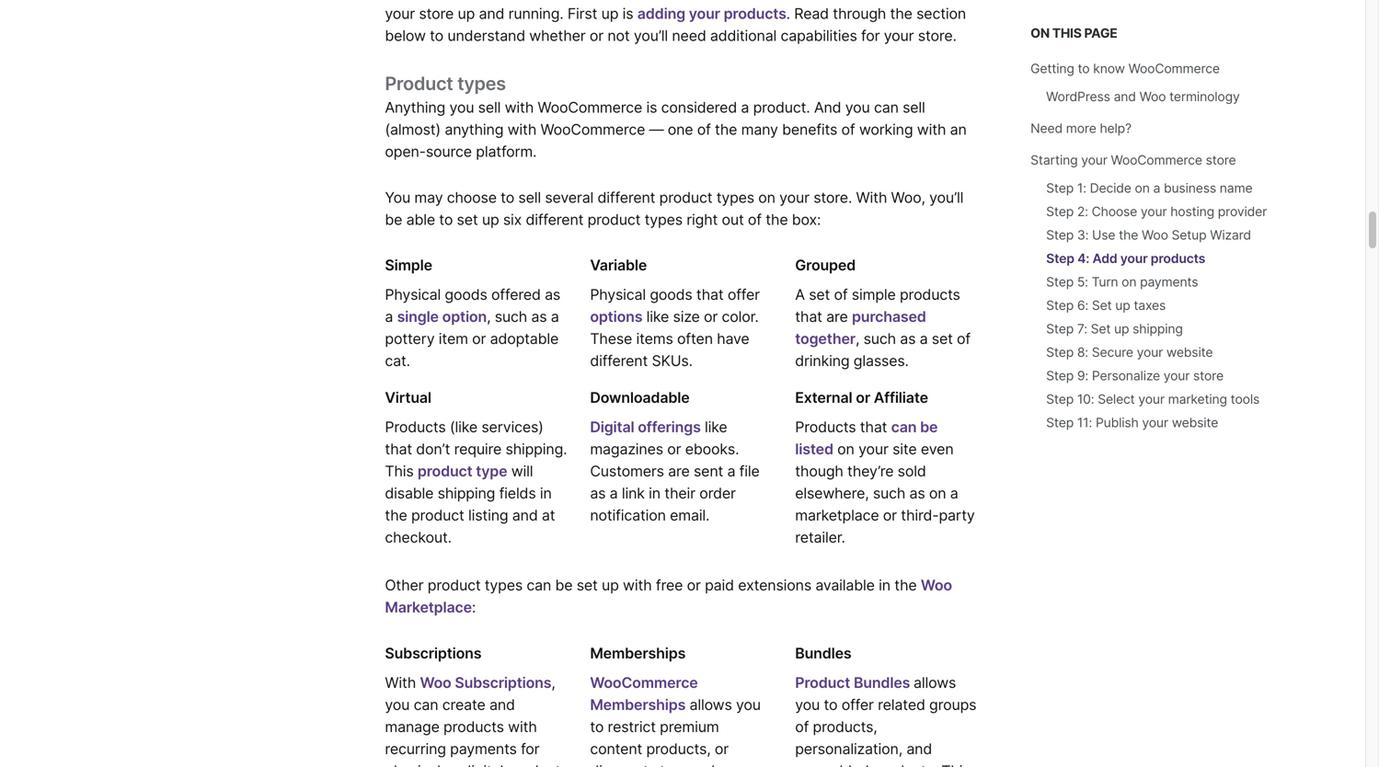 Task type: describe. For each thing, give the bounding box(es) containing it.
to left know
[[1078, 61, 1090, 76]]

, you can create and manage products with recurring payments for physical or digital prod
[[385, 674, 568, 768]]

be inside can be listed
[[920, 418, 938, 436]]

store. inside . read through the section below to understand whether or not you'll need additional capabilities for your store.
[[918, 27, 957, 45]]

can down at
[[527, 577, 551, 595]]

that inside products (like services) that don't require shipping. this
[[385, 441, 412, 458]]

digital offerings link
[[590, 418, 701, 436]]

options link
[[590, 308, 643, 326]]

wizard
[[1210, 227, 1252, 243]]

out
[[722, 211, 744, 229]]

payments inside the step 1: decide on a business name step 2: choose your hosting provider step 3: use the woo setup wizard step 4: add your products step 5: turn on payments step 6: set up taxes step 7: set up shipping step 8: secure your website step 9: personalize your store step 10: select your marketing tools step 11: publish your website
[[1140, 274, 1199, 290]]

step 7: set up shipping link
[[1047, 321, 1183, 337]]

1 horizontal spatial be
[[555, 577, 573, 595]]

listed
[[795, 441, 834, 458]]

customers
[[590, 463, 664, 481]]

your up step 5: turn on payments link
[[1121, 251, 1148, 266]]

store inside the step 1: decide on a business name step 2: choose your hosting provider step 3: use the woo setup wizard step 4: add your products step 5: turn on payments step 6: set up taxes step 7: set up shipping step 8: secure your website step 9: personalize your store step 10: select your marketing tools step 11: publish your website
[[1194, 368, 1224, 384]]

with woo subscriptions
[[385, 674, 552, 692]]

together
[[795, 330, 856, 348]]

your inside on your site even though they're sold elsewhere, such as on a marketplace or third-party retailer.
[[859, 441, 889, 458]]

listing
[[468, 507, 508, 525]]

ebooks.
[[685, 441, 739, 458]]

product up right
[[660, 188, 713, 206]]

, inside , you can create and manage products with recurring payments for physical or digital prod
[[552, 674, 556, 692]]

for inside , you can create and manage products with recurring payments for physical or digital prod
[[521, 740, 540, 758]]

step 1: decide on a business name step 2: choose your hosting provider step 3: use the woo setup wizard step 4: add your products step 5: turn on payments step 6: set up taxes step 7: set up shipping step 8: secure your website step 9: personalize your store step 10: select your marketing tools step 11: publish your website
[[1047, 180, 1267, 431]]

a inside , such as a pottery item or adoptable cat.
[[551, 308, 559, 326]]

0 vertical spatial set
[[1092, 298, 1112, 313]]

product.
[[753, 98, 810, 116]]

5:
[[1078, 274, 1089, 290]]

that down external or affiliate
[[860, 418, 887, 436]]

1 vertical spatial different
[[526, 211, 584, 229]]

choose
[[447, 188, 497, 206]]

product types anything you sell with woocommerce is considered a product. and you can sell (almost) anything with woocommerce — one of the many benefits of working with an open-source platform.
[[385, 72, 967, 161]]

0 horizontal spatial with
[[385, 674, 416, 692]]

to right discounts
[[660, 763, 674, 768]]

on your site even though they're sold elsewhere, such as on a marketplace or third-party retailer.
[[795, 441, 975, 547]]

allows you to restrict premium content products, or discounts to members.
[[590, 696, 761, 768]]

woocommerce down "not"
[[538, 98, 643, 116]]

7 step from the top
[[1047, 321, 1074, 337]]

0 vertical spatial bundles
[[795, 645, 852, 663]]

3 step from the top
[[1047, 227, 1074, 243]]

able
[[406, 211, 435, 229]]

in inside like magazines or ebooks. customers are sent a file as a link in their order notification email.
[[649, 485, 661, 503]]

or inside like magazines or ebooks. customers are sent a file as a link in their order notification email.
[[667, 441, 681, 458]]

physical for a
[[385, 286, 441, 304]]

types up the out on the right top of the page
[[717, 188, 755, 206]]

, for together
[[856, 330, 860, 348]]

your down step 9: personalize your store link
[[1139, 392, 1165, 407]]

step 8: secure your website link
[[1047, 345, 1213, 360]]

4 step from the top
[[1047, 251, 1075, 266]]

products that
[[795, 418, 891, 436]]

on down step 4: add your products link
[[1122, 274, 1137, 290]]

products, inside allows you to offer related groups of products, personalization, and assembled products.
[[813, 718, 878, 736]]

8 step from the top
[[1047, 345, 1074, 360]]

the inside . read through the section below to understand whether or not you'll need additional capabilities for your store.
[[890, 5, 913, 23]]

woocommerce up step 1: decide on a business name link
[[1111, 152, 1203, 168]]

can inside , you can create and manage products with recurring payments for physical or digital prod
[[414, 696, 438, 714]]

or inside like size or color. these items often have different skus.
[[704, 308, 718, 326]]

sold
[[898, 463, 926, 481]]

can inside product types anything you sell with woocommerce is considered a product. and you can sell (almost) anything with woocommerce — one of the many benefits of working with an open-source platform.
[[874, 98, 899, 116]]

purchased together link
[[795, 308, 926, 348]]

your inside . read through the section below to understand whether or not you'll need additional capabilities for your store.
[[884, 27, 914, 45]]

open-
[[385, 143, 426, 161]]

your up step 9: personalize your store link
[[1137, 345, 1163, 360]]

or inside , you can create and manage products with recurring payments for physical or digital prod
[[445, 763, 458, 768]]

or up products that
[[856, 389, 871, 407]]

offer for that
[[728, 286, 760, 304]]

such for option
[[495, 308, 527, 326]]

woocommerce up restrict
[[590, 674, 698, 692]]

products inside , you can create and manage products with recurring payments for physical or digital prod
[[444, 718, 504, 736]]

require
[[454, 441, 502, 458]]

step 2: choose your hosting provider link
[[1047, 204, 1267, 219]]

step 1: decide on a business name link
[[1047, 180, 1253, 196]]

grouped
[[795, 256, 856, 274]]

a inside on your site even though they're sold elsewhere, such as on a marketplace or third-party retailer.
[[950, 485, 959, 503]]

one
[[668, 120, 693, 138]]

the right the available
[[895, 577, 917, 595]]

create
[[442, 696, 486, 714]]

provider
[[1218, 204, 1267, 219]]

have
[[717, 330, 750, 348]]

allows for premium
[[690, 696, 732, 714]]

woocommerce up "terminology"
[[1129, 61, 1220, 76]]

to inside allows you to offer related groups of products, personalization, and assembled products.
[[824, 696, 838, 714]]

taxes
[[1134, 298, 1166, 313]]

step 10: select your marketing tools link
[[1047, 392, 1260, 407]]

magazines
[[590, 441, 664, 458]]

right
[[687, 211, 718, 229]]

shipping inside will disable shipping fields in the product listing and at checkout.
[[438, 485, 495, 503]]

need more help?
[[1031, 121, 1132, 136]]

up up step 8: secure your website link
[[1115, 321, 1130, 337]]

such for together
[[864, 330, 896, 348]]

different inside like size or color. these items often have different skus.
[[590, 352, 648, 370]]

option
[[442, 308, 487, 326]]

2 horizontal spatial in
[[879, 577, 891, 595]]

tasks
[[820, 0, 856, 0]]

site
[[893, 441, 917, 458]]

can be listed
[[795, 418, 938, 458]]

source
[[426, 143, 472, 161]]

and inside allows you to offer related groups of products, personalization, and assembled products.
[[907, 740, 932, 758]]

woo,
[[891, 188, 926, 206]]

step 3: use the woo setup wizard link
[[1047, 227, 1252, 243]]

of inside the store setup checklist will show a list of the most important tasks you need to get your store up and running. first up is
[[668, 0, 682, 0]]

a left link
[[610, 485, 618, 503]]

show
[[592, 0, 629, 0]]

setup inside the step 1: decide on a business name step 2: choose your hosting provider step 3: use the woo setup wizard step 4: add your products step 5: turn on payments step 6: set up taxes step 7: set up shipping step 8: secure your website step 9: personalize your store step 10: select your marketing tools step 11: publish your website
[[1172, 227, 1207, 243]]

pottery
[[385, 330, 435, 348]]

a set of simple products that are
[[795, 286, 961, 326]]

a inside product types anything you sell with woocommerce is considered a product. and you can sell (almost) anything with woocommerce — one of the many benefits of working with an open-source platform.
[[741, 98, 749, 116]]

a inside the step 1: decide on a business name step 2: choose your hosting provider step 3: use the woo setup wizard step 4: add your products step 5: turn on payments step 6: set up taxes step 7: set up shipping step 8: secure your website step 9: personalize your store step 10: select your marketing tools step 11: publish your website
[[1154, 180, 1161, 196]]

product up the variable
[[588, 211, 641, 229]]

with inside , you can create and manage products with recurring payments for physical or digital prod
[[508, 718, 537, 736]]

or right free
[[687, 577, 701, 595]]

11 step from the top
[[1047, 415, 1074, 431]]

single option
[[397, 308, 487, 326]]

help?
[[1100, 121, 1132, 136]]

anything
[[385, 98, 446, 116]]

personalize
[[1092, 368, 1161, 384]]

product up :
[[428, 577, 481, 595]]

with inside you may choose to sell several different product types on your store. with woo, you'll be able to set up six different product types right out of the box:
[[856, 188, 887, 206]]

your down step 1: decide on a business name link
[[1141, 204, 1167, 219]]

woocommerce left "—"
[[541, 120, 645, 138]]

downloadable
[[590, 389, 690, 407]]

is inside product types anything you sell with woocommerce is considered a product. and you can sell (almost) anything with woocommerce — one of the many benefits of working with an open-source platform.
[[647, 98, 657, 116]]

notification
[[590, 507, 666, 525]]

affiliate
[[874, 389, 929, 407]]

need more help? link
[[1031, 121, 1132, 136]]

section
[[917, 5, 966, 23]]

product type
[[418, 463, 507, 481]]

a left file
[[727, 463, 736, 481]]

single
[[397, 308, 439, 326]]

products inside the a set of simple products that are
[[900, 286, 961, 304]]

read
[[794, 5, 829, 23]]

0 vertical spatial different
[[598, 188, 656, 206]]

10:
[[1078, 392, 1095, 407]]

7:
[[1078, 321, 1088, 337]]

that inside the a set of simple products that are
[[795, 308, 823, 326]]

the inside product types anything you sell with woocommerce is considered a product. and you can sell (almost) anything with woocommerce — one of the many benefits of working with an open-source platform.
[[715, 120, 737, 138]]

your up "1:"
[[1082, 152, 1108, 168]]

you'll inside . read through the section below to understand whether or not you'll need additional capabilities for your store.
[[634, 27, 668, 45]]

will inside will disable shipping fields in the product listing and at checkout.
[[511, 463, 533, 481]]

products for products (like services) that don't require shipping. this
[[385, 418, 446, 436]]

though
[[795, 463, 844, 481]]

checkout.
[[385, 529, 452, 547]]

of inside , such as a set of drinking glasses.
[[957, 330, 971, 348]]

as inside , such as a pottery item or adoptable cat.
[[531, 308, 547, 326]]

fields
[[499, 485, 536, 503]]

on up the step 2: choose your hosting provider link
[[1135, 180, 1150, 196]]

store inside the store setup checklist will show a list of the most important tasks you need to get your store up and running. first up is
[[419, 5, 454, 23]]

the inside the store setup checklist will show a list of the most important tasks you need to get your store up and running. first up is
[[686, 0, 708, 0]]

to up "six"
[[501, 188, 515, 206]]

. read through the section below to understand whether or not you'll need additional capabilities for your store.
[[385, 5, 966, 45]]

a
[[795, 286, 805, 304]]

products inside the step 1: decide on a business name step 2: choose your hosting provider step 3: use the woo setup wizard step 4: add your products step 5: turn on payments step 6: set up taxes step 7: set up shipping step 8: secure your website step 9: personalize your store step 10: select your marketing tools step 11: publish your website
[[1151, 251, 1206, 266]]

most
[[712, 0, 746, 0]]

9 step from the top
[[1047, 368, 1074, 384]]

through
[[833, 5, 886, 23]]

2 horizontal spatial sell
[[903, 98, 926, 116]]

on this page
[[1031, 25, 1118, 41]]

your inside the store setup checklist will show a list of the most important tasks you need to get your store up and running. first up is
[[385, 5, 415, 23]]

and inside will disable shipping fields in the product listing and at checkout.
[[512, 507, 538, 525]]

like for often
[[647, 308, 669, 326]]

understand
[[448, 27, 525, 45]]

or inside . read through the section below to understand whether or not you'll need additional capabilities for your store.
[[590, 27, 604, 45]]

product inside will disable shipping fields in the product listing and at checkout.
[[411, 507, 464, 525]]

extensions
[[738, 577, 812, 595]]

you up anything in the left top of the page
[[450, 98, 474, 116]]

business
[[1164, 180, 1217, 196]]

woo up create
[[420, 674, 452, 692]]

virtual
[[385, 389, 432, 407]]

assembled
[[795, 763, 869, 768]]

store. inside you may choose to sell several different product types on your store. with woo, you'll be able to set up six different product types right out of the box:
[[814, 188, 852, 206]]

memberships inside woocommerce memberships
[[590, 696, 686, 714]]

setup inside the store setup checklist will show a list of the most important tasks you need to get your store up and running. first up is
[[456, 0, 496, 0]]

a inside physical goods offered as a
[[385, 308, 393, 326]]

products up additional
[[724, 5, 787, 23]]

manage
[[385, 718, 440, 736]]

select
[[1098, 392, 1135, 407]]

for inside . read through the section below to understand whether or not you'll need additional capabilities for your store.
[[861, 27, 880, 45]]

you inside , you can create and manage products with recurring payments for physical or digital prod
[[385, 696, 410, 714]]

on up 'third-'
[[929, 485, 946, 503]]

like magazines or ebooks. customers are sent a file as a link in their order notification email.
[[590, 418, 760, 525]]

:
[[472, 599, 476, 617]]

this
[[1053, 25, 1082, 41]]

0 vertical spatial subscriptions
[[385, 645, 482, 663]]

product down 'don't'
[[418, 463, 473, 481]]

and inside , you can create and manage products with recurring payments for physical or digital prod
[[490, 696, 515, 714]]

1 vertical spatial subscriptions
[[455, 674, 552, 692]]

up down show on the top
[[602, 5, 619, 23]]

goods for that
[[650, 286, 693, 304]]

cat.
[[385, 352, 410, 370]]

this
[[385, 463, 414, 481]]

set inside you may choose to sell several different product types on your store. with woo, you'll be able to set up six different product types right out of the box:
[[457, 211, 478, 229]]

your up the 'marketing'
[[1164, 368, 1190, 384]]

elsewhere,
[[795, 485, 869, 503]]

up left free
[[602, 577, 619, 595]]

the inside the step 1: decide on a business name step 2: choose your hosting provider step 3: use the woo setup wizard step 4: add your products step 5: turn on payments step 6: set up taxes step 7: set up shipping step 8: secure your website step 9: personalize your store step 10: select your marketing tools step 11: publish your website
[[1119, 227, 1139, 243]]

may
[[415, 188, 443, 206]]

need
[[1031, 121, 1063, 136]]

on down products that
[[838, 441, 855, 458]]

types down listing
[[485, 577, 523, 595]]

items
[[636, 330, 673, 348]]

personalization,
[[795, 740, 903, 758]]



Task type: locate. For each thing, give the bounding box(es) containing it.
the up step 4: add your products link
[[1119, 227, 1139, 243]]

0 vertical spatial such
[[495, 308, 527, 326]]

offer down product bundles link
[[842, 696, 874, 714]]

the store setup checklist will show a list of the most important tasks you need to get your store up and running. first up is
[[385, 0, 968, 23]]

be inside you may choose to sell several different product types on your store. with woo, you'll be able to set up six different product types right out of the box:
[[385, 211, 402, 229]]

you inside allows you to offer related groups of products, personalization, and assembled products.
[[795, 696, 820, 714]]

setup down hosting
[[1172, 227, 1207, 243]]

and down getting to know woocommerce link
[[1114, 89, 1136, 104]]

offer for to
[[842, 696, 874, 714]]

purchased together
[[795, 308, 926, 348]]

different
[[598, 188, 656, 206], [526, 211, 584, 229], [590, 352, 648, 370]]

products, down premium in the bottom of the page
[[647, 740, 711, 758]]

type
[[476, 463, 507, 481]]

as down purchased
[[900, 330, 916, 348]]

0 horizontal spatial sell
[[478, 98, 501, 116]]

external or affiliate
[[795, 389, 929, 407]]

1 vertical spatial like
[[705, 418, 728, 436]]

are inside like magazines or ebooks. customers are sent a file as a link in their order notification email.
[[668, 463, 690, 481]]

woo down getting to know woocommerce
[[1140, 89, 1166, 104]]

in inside will disable shipping fields in the product listing and at checkout.
[[540, 485, 552, 503]]

of inside you may choose to sell several different product types on your store. with woo, you'll be able to set up six different product types right out of the box:
[[748, 211, 762, 229]]

a up many
[[741, 98, 749, 116]]

goods inside the physical goods that offer options
[[650, 286, 693, 304]]

setup up understand
[[456, 0, 496, 0]]

0 horizontal spatial shipping
[[438, 485, 495, 503]]

up inside you may choose to sell several different product types on your store. with woo, you'll be able to set up six different product types right out of the box:
[[482, 211, 499, 229]]

on down many
[[759, 188, 776, 206]]

not
[[608, 27, 630, 45]]

2 horizontal spatial be
[[920, 418, 938, 436]]

you right and
[[846, 98, 870, 116]]

such inside , such as a set of drinking glasses.
[[864, 330, 896, 348]]

a inside , such as a set of drinking glasses.
[[920, 330, 928, 348]]

set inside the a set of simple products that are
[[809, 286, 830, 304]]

goods up size
[[650, 286, 693, 304]]

step left 3:
[[1047, 227, 1074, 243]]

disable
[[385, 485, 434, 503]]

will inside the store setup checklist will show a list of the most important tasks you need to get your store up and running. first up is
[[567, 0, 588, 0]]

1 horizontal spatial for
[[861, 27, 880, 45]]

shipping inside the step 1: decide on a business name step 2: choose your hosting provider step 3: use the woo setup wizard step 4: add your products step 5: turn on payments step 6: set up taxes step 7: set up shipping step 8: secure your website step 9: personalize your store step 10: select your marketing tools step 11: publish your website
[[1133, 321, 1183, 337]]

offer inside allows you to offer related groups of products, personalization, and assembled products.
[[842, 696, 874, 714]]

1 horizontal spatial ,
[[552, 674, 556, 692]]

woo inside the step 1: decide on a business name step 2: choose your hosting provider step 3: use the woo setup wizard step 4: add your products step 5: turn on payments step 6: set up taxes step 7: set up shipping step 8: secure your website step 9: personalize your store step 10: select your marketing tools step 11: publish your website
[[1142, 227, 1169, 243]]

of inside the a set of simple products that are
[[834, 286, 848, 304]]

goods up option at left
[[445, 286, 487, 304]]

0 horizontal spatial will
[[511, 463, 533, 481]]

or right item
[[472, 330, 486, 348]]

working
[[859, 120, 913, 138]]

6 step from the top
[[1047, 298, 1074, 313]]

2 memberships from the top
[[590, 696, 686, 714]]

0 vertical spatial store
[[419, 5, 454, 23]]

such down "offered"
[[495, 308, 527, 326]]

at
[[542, 507, 555, 525]]

offer inside the physical goods that offer options
[[728, 286, 760, 304]]

0 horizontal spatial products,
[[647, 740, 711, 758]]

step left "8:"
[[1047, 345, 1074, 360]]

0 horizontal spatial bundles
[[795, 645, 852, 663]]

products, inside the allows you to restrict premium content products, or discounts to members.
[[647, 740, 711, 758]]

sell inside you may choose to sell several different product types on your store. with woo, you'll be able to set up six different product types right out of the box:
[[519, 188, 541, 206]]

memberships up woocommerce memberships
[[590, 645, 686, 663]]

2 products from the left
[[795, 418, 856, 436]]

4:
[[1078, 251, 1090, 266]]

can inside can be listed
[[891, 418, 917, 436]]

a
[[632, 0, 641, 0], [741, 98, 749, 116], [1154, 180, 1161, 196], [385, 308, 393, 326], [551, 308, 559, 326], [920, 330, 928, 348], [727, 463, 736, 481], [610, 485, 618, 503], [950, 485, 959, 503]]

0 vertical spatial products,
[[813, 718, 878, 736]]

0 horizontal spatial products
[[385, 418, 446, 436]]

0 vertical spatial product
[[385, 72, 453, 95]]

payments up the digital
[[450, 740, 517, 758]]

for down through at the top
[[861, 27, 880, 45]]

1 vertical spatial shipping
[[438, 485, 495, 503]]

your inside you may choose to sell several different product types on your store. with woo, you'll be able to set up six different product types right out of the box:
[[780, 188, 810, 206]]

or inside , such as a pottery item or adoptable cat.
[[472, 330, 486, 348]]

or right size
[[704, 308, 718, 326]]

with left woo,
[[856, 188, 887, 206]]

you inside the store setup checklist will show a list of the most important tasks you need to get your store up and running. first up is
[[860, 0, 885, 0]]

and inside the store setup checklist will show a list of the most important tasks you need to get your store up and running. first up is
[[479, 5, 505, 23]]

0 vertical spatial ,
[[487, 308, 491, 326]]

0 horizontal spatial setup
[[456, 0, 496, 0]]

1 vertical spatial is
[[647, 98, 657, 116]]

woo
[[1140, 89, 1166, 104], [1142, 227, 1169, 243], [921, 577, 953, 595], [420, 674, 452, 692]]

physical
[[385, 286, 441, 304], [590, 286, 646, 304]]

1 vertical spatial will
[[511, 463, 533, 481]]

0 horizontal spatial allows
[[690, 696, 732, 714]]

payments up taxes
[[1140, 274, 1199, 290]]

the
[[385, 0, 411, 0]]

a down purchased
[[920, 330, 928, 348]]

will
[[567, 0, 588, 0], [511, 463, 533, 481]]

product for bundles
[[795, 674, 851, 692]]

physical goods offered as a
[[385, 286, 561, 326]]

0 vertical spatial you'll
[[634, 27, 668, 45]]

1 vertical spatial are
[[668, 463, 690, 481]]

and
[[814, 98, 842, 116]]

products down step 3: use the woo setup wizard 'link'
[[1151, 251, 1206, 266]]

1 horizontal spatial are
[[827, 308, 848, 326]]

bundles up product bundles link
[[795, 645, 852, 663]]

up left "six"
[[482, 211, 499, 229]]

products for products that
[[795, 418, 856, 436]]

page
[[1085, 25, 1118, 41]]

payments inside , you can create and manage products with recurring payments for physical or digital prod
[[450, 740, 517, 758]]

as inside on your site even though they're sold elsewhere, such as on a marketplace or third-party retailer.
[[910, 485, 925, 503]]

you inside the allows you to restrict premium content products, or discounts to members.
[[736, 696, 761, 714]]

use
[[1092, 227, 1116, 243]]

or inside on your site even though they're sold elsewhere, such as on a marketplace or third-party retailer.
[[883, 507, 897, 525]]

a inside the store setup checklist will show a list of the most important tasks you need to get your store up and running. first up is
[[632, 0, 641, 0]]

allows for related
[[914, 674, 956, 692]]

step left "6:"
[[1047, 298, 1074, 313]]

shipping down taxes
[[1133, 321, 1183, 337]]

allows inside allows you to offer related groups of products, personalization, and assembled products.
[[914, 674, 956, 692]]

products,
[[813, 718, 878, 736], [647, 740, 711, 758]]

10 step from the top
[[1047, 392, 1074, 407]]

0 horizontal spatial be
[[385, 211, 402, 229]]

1 horizontal spatial products
[[795, 418, 856, 436]]

in
[[540, 485, 552, 503], [649, 485, 661, 503], [879, 577, 891, 595]]

product up anything
[[385, 72, 453, 95]]

starting
[[1031, 152, 1078, 168]]

set right 'a'
[[809, 286, 830, 304]]

product up "checkout."
[[411, 507, 464, 525]]

shipping
[[1133, 321, 1183, 337], [438, 485, 495, 503]]

running.
[[509, 5, 564, 23]]

step left 4:
[[1047, 251, 1075, 266]]

0 horizontal spatial offer
[[728, 286, 760, 304]]

1 horizontal spatial you'll
[[930, 188, 964, 206]]

2 goods from the left
[[650, 286, 693, 304]]

or left "not"
[[590, 27, 604, 45]]

physical inside physical goods offered as a
[[385, 286, 441, 304]]

up down step 5: turn on payments link
[[1116, 298, 1131, 313]]

1 horizontal spatial goods
[[650, 286, 693, 304]]

2 vertical spatial store
[[1194, 368, 1224, 384]]

0 horizontal spatial is
[[623, 5, 634, 23]]

need inside . read through the section below to understand whether or not you'll need additional capabilities for your store.
[[672, 27, 706, 45]]

marketplace
[[385, 599, 472, 617]]

1 horizontal spatial allows
[[914, 674, 956, 692]]

1 vertical spatial products,
[[647, 740, 711, 758]]

1 vertical spatial set
[[1091, 321, 1111, 337]]

0 horizontal spatial product
[[385, 72, 453, 95]]

wordpress
[[1047, 89, 1111, 104]]

0 vertical spatial setup
[[456, 0, 496, 0]]

2 vertical spatial ,
[[552, 674, 556, 692]]

a up adoptable
[[551, 308, 559, 326]]

, inside , such as a set of drinking glasses.
[[856, 330, 860, 348]]

0 vertical spatial will
[[567, 0, 588, 0]]

need inside the store setup checklist will show a list of the most important tasks you need to get your store up and running. first up is
[[889, 0, 923, 0]]

product up personalization,
[[795, 674, 851, 692]]

as up adoptable
[[531, 308, 547, 326]]

1 vertical spatial payments
[[450, 740, 517, 758]]

woo inside woo marketplace
[[921, 577, 953, 595]]

will up first on the top of the page
[[567, 0, 588, 0]]

like up "ebooks." on the bottom of the page
[[705, 418, 728, 436]]

premium
[[660, 718, 719, 736]]

as inside like magazines or ebooks. customers are sent a file as a link in their order notification email.
[[590, 485, 606, 503]]

0 horizontal spatial store.
[[814, 188, 852, 206]]

allows inside the allows you to restrict premium content products, or discounts to members.
[[690, 696, 732, 714]]

adding your products link
[[638, 5, 787, 23]]

that inside the physical goods that offer options
[[697, 286, 724, 304]]

store
[[415, 0, 452, 0]]

step 5: turn on payments link
[[1047, 274, 1199, 290]]

goods inside physical goods offered as a
[[445, 286, 487, 304]]

1 horizontal spatial sell
[[519, 188, 541, 206]]

will up fields
[[511, 463, 533, 481]]

as left link
[[590, 485, 606, 503]]

such inside , such as a pottery item or adoptable cat.
[[495, 308, 527, 326]]

more
[[1066, 121, 1097, 136]]

1 vertical spatial ,
[[856, 330, 860, 348]]

1 horizontal spatial in
[[649, 485, 661, 503]]

need
[[889, 0, 923, 0], [672, 27, 706, 45]]

to inside . read through the section below to understand whether or not you'll need additional capabilities for your store.
[[430, 27, 444, 45]]

allows up premium in the bottom of the page
[[690, 696, 732, 714]]

as right "offered"
[[545, 286, 561, 304]]

0 vertical spatial allows
[[914, 674, 956, 692]]

your down most
[[689, 5, 720, 23]]

1 vertical spatial bundles
[[854, 674, 910, 692]]

purchased
[[852, 308, 926, 326]]

capabilities
[[781, 27, 858, 45]]

1 vertical spatial be
[[920, 418, 938, 436]]

product bundles link
[[795, 674, 914, 692]]

2 horizontal spatial ,
[[856, 330, 860, 348]]

the inside will disable shipping fields in the product listing and at checkout.
[[385, 507, 407, 525]]

1 vertical spatial such
[[864, 330, 896, 348]]

like for sent
[[705, 418, 728, 436]]

to right able
[[439, 211, 453, 229]]

1 step from the top
[[1047, 180, 1074, 196]]

different down these
[[590, 352, 648, 370]]

don't
[[416, 441, 450, 458]]

such inside on your site even though they're sold elsewhere, such as on a marketplace or third-party retailer.
[[873, 485, 906, 503]]

members.
[[678, 763, 746, 768]]

many
[[741, 120, 778, 138]]

physical
[[385, 763, 441, 768]]

set inside , such as a set of drinking glasses.
[[932, 330, 953, 348]]

recurring
[[385, 740, 446, 758]]

1 memberships from the top
[[590, 645, 686, 663]]

on inside you may choose to sell several different product types on your store. with woo, you'll be able to set up six different product types right out of the box:
[[759, 188, 776, 206]]

set down notification
[[577, 577, 598, 595]]

your up they're
[[859, 441, 889, 458]]

3:
[[1078, 227, 1089, 243]]

as inside physical goods offered as a
[[545, 286, 561, 304]]

0 horizontal spatial ,
[[487, 308, 491, 326]]

1 horizontal spatial like
[[705, 418, 728, 436]]

0 vertical spatial is
[[623, 5, 634, 23]]

such down they're
[[873, 485, 906, 503]]

5 step from the top
[[1047, 274, 1074, 290]]

product type link
[[418, 463, 507, 481]]

1 physical from the left
[[385, 286, 441, 304]]

—
[[649, 120, 664, 138]]

as inside , such as a set of drinking glasses.
[[900, 330, 916, 348]]

0 vertical spatial website
[[1167, 345, 1213, 360]]

set down choose
[[457, 211, 478, 229]]

1 vertical spatial product
[[795, 674, 851, 692]]

digital
[[590, 418, 635, 436]]

0 vertical spatial shipping
[[1133, 321, 1183, 337]]

you
[[385, 188, 411, 206]]

1 horizontal spatial store.
[[918, 27, 957, 45]]

0 horizontal spatial in
[[540, 485, 552, 503]]

step
[[1047, 180, 1074, 196], [1047, 204, 1074, 219], [1047, 227, 1074, 243], [1047, 251, 1075, 266], [1047, 274, 1074, 290], [1047, 298, 1074, 313], [1047, 321, 1074, 337], [1047, 345, 1074, 360], [1047, 368, 1074, 384], [1047, 392, 1074, 407], [1047, 415, 1074, 431]]

are
[[827, 308, 848, 326], [668, 463, 690, 481]]

1 horizontal spatial will
[[567, 0, 588, 0]]

0 vertical spatial need
[[889, 0, 923, 0]]

to inside the store setup checklist will show a list of the most important tasks you need to get your store up and running. first up is
[[927, 0, 941, 0]]

1 vertical spatial store
[[1206, 152, 1236, 168]]

0 horizontal spatial are
[[668, 463, 690, 481]]

can be listed link
[[795, 418, 938, 458]]

additional
[[710, 27, 777, 45]]

0 vertical spatial be
[[385, 211, 402, 229]]

is inside the store setup checklist will show a list of the most important tasks you need to get your store up and running. first up is
[[623, 5, 634, 23]]

website down the 'marketing'
[[1172, 415, 1219, 431]]

the inside you may choose to sell several different product types on your store. with woo, you'll be able to set up six different product types right out of the box:
[[766, 211, 788, 229]]

1 horizontal spatial physical
[[590, 286, 646, 304]]

1 horizontal spatial bundles
[[854, 674, 910, 692]]

1 vertical spatial store.
[[814, 188, 852, 206]]

several
[[545, 188, 594, 206]]

0 vertical spatial memberships
[[590, 645, 686, 663]]

discounts
[[590, 763, 656, 768]]

color.
[[722, 308, 759, 326]]

or left the digital
[[445, 763, 458, 768]]

0 vertical spatial offer
[[728, 286, 760, 304]]

0 vertical spatial are
[[827, 308, 848, 326]]

step left 2:
[[1047, 204, 1074, 219]]

2 vertical spatial such
[[873, 485, 906, 503]]

product for types
[[385, 72, 453, 95]]

1 horizontal spatial offer
[[842, 696, 874, 714]]

woo marketplace
[[385, 577, 953, 617]]

physical goods that offer options
[[590, 286, 760, 326]]

0 vertical spatial for
[[861, 27, 880, 45]]

1 vertical spatial with
[[385, 674, 416, 692]]

are up together
[[827, 308, 848, 326]]

payments
[[1140, 274, 1199, 290], [450, 740, 517, 758]]

party
[[939, 507, 975, 525]]

sell for types
[[478, 98, 501, 116]]

sell for may
[[519, 188, 541, 206]]

or inside the allows you to restrict premium content products, or discounts to members.
[[715, 740, 729, 758]]

1 vertical spatial website
[[1172, 415, 1219, 431]]

decide
[[1090, 180, 1132, 196]]

types
[[457, 72, 506, 95], [717, 188, 755, 206], [645, 211, 683, 229], [485, 577, 523, 595]]

for down woo subscriptions link
[[521, 740, 540, 758]]

of inside allows you to offer related groups of products, personalization, and assembled products.
[[795, 718, 809, 736]]

products down create
[[444, 718, 504, 736]]

1 vertical spatial memberships
[[590, 696, 686, 714]]

2 physical from the left
[[590, 286, 646, 304]]

0 horizontal spatial physical
[[385, 286, 441, 304]]

up up understand
[[458, 5, 475, 23]]

woo down 'third-'
[[921, 577, 953, 595]]

, for option
[[487, 308, 491, 326]]

or
[[590, 27, 604, 45], [704, 308, 718, 326], [472, 330, 486, 348], [856, 389, 871, 407], [667, 441, 681, 458], [883, 507, 897, 525], [687, 577, 701, 595], [715, 740, 729, 758], [445, 763, 458, 768]]

you'll
[[634, 27, 668, 45], [930, 188, 964, 206]]

products.
[[873, 763, 938, 768]]

9:
[[1078, 368, 1089, 384]]

to up the content on the bottom left
[[590, 718, 604, 736]]

options
[[590, 308, 643, 326]]

1 vertical spatial allows
[[690, 696, 732, 714]]

whether
[[529, 27, 586, 45]]

you'll inside you may choose to sell several different product types on your store. with woo, you'll be able to set up six different product types right out of the box:
[[930, 188, 964, 206]]

2 vertical spatial different
[[590, 352, 648, 370]]

shipping.
[[506, 441, 567, 458]]

like inside like size or color. these items often have different skus.
[[647, 308, 669, 326]]

0 vertical spatial like
[[647, 308, 669, 326]]

subscriptions up create
[[455, 674, 552, 692]]

1 vertical spatial offer
[[842, 696, 874, 714]]

1 goods from the left
[[445, 286, 487, 304]]

0 horizontal spatial for
[[521, 740, 540, 758]]

on
[[1031, 25, 1050, 41]]

you up through at the top
[[860, 0, 885, 0]]

0 horizontal spatial like
[[647, 308, 669, 326]]

bundles up related on the bottom right
[[854, 674, 910, 692]]

1 horizontal spatial shipping
[[1133, 321, 1183, 337]]

shipping down product type
[[438, 485, 495, 503]]

1 horizontal spatial setup
[[1172, 227, 1207, 243]]

often
[[677, 330, 713, 348]]

your down the
[[385, 5, 415, 23]]

and down fields
[[512, 507, 538, 525]]

1 horizontal spatial products,
[[813, 718, 878, 736]]

your down through at the top
[[884, 27, 914, 45]]

1 horizontal spatial with
[[856, 188, 887, 206]]

or up members.
[[715, 740, 729, 758]]

can up working
[[874, 98, 899, 116]]

goods for offered
[[445, 286, 487, 304]]

step left 5:
[[1047, 274, 1074, 290]]

0 vertical spatial with
[[856, 188, 887, 206]]

0 horizontal spatial need
[[672, 27, 706, 45]]

1 horizontal spatial product
[[795, 674, 851, 692]]

the left section
[[890, 5, 913, 23]]

can up 'site'
[[891, 418, 917, 436]]

terminology
[[1170, 89, 1240, 104]]

products up purchased
[[900, 286, 961, 304]]

a up 'party'
[[950, 485, 959, 503]]

restrict
[[608, 718, 656, 736]]

product
[[385, 72, 453, 95], [795, 674, 851, 692]]

related
[[878, 696, 926, 714]]

(like
[[450, 418, 478, 436]]

publish
[[1096, 415, 1139, 431]]

types inside product types anything you sell with woocommerce is considered a product. and you can sell (almost) anything with woocommerce — one of the many benefits of working with an open-source platform.
[[457, 72, 506, 95]]

types left right
[[645, 211, 683, 229]]

, inside , such as a pottery item or adoptable cat.
[[487, 308, 491, 326]]

step 4: add your products link
[[1047, 251, 1206, 266]]

products (like services) that don't require shipping. this
[[385, 418, 567, 481]]

physical for options
[[590, 286, 646, 304]]

like inside like magazines or ebooks. customers are sent a file as a link in their order notification email.
[[705, 418, 728, 436]]

a left the list
[[632, 0, 641, 0]]

are inside the a set of simple products that are
[[827, 308, 848, 326]]

allows up "groups"
[[914, 674, 956, 692]]

memberships up restrict
[[590, 696, 686, 714]]

that up 'this'
[[385, 441, 412, 458]]

is down show on the top
[[623, 5, 634, 23]]

0 horizontal spatial you'll
[[634, 27, 668, 45]]

your down step 10: select your marketing tools link in the right of the page
[[1143, 415, 1169, 431]]

six
[[503, 211, 522, 229]]

1 products from the left
[[385, 418, 446, 436]]

1 vertical spatial setup
[[1172, 227, 1207, 243]]

glasses.
[[854, 352, 909, 370]]

0 horizontal spatial goods
[[445, 286, 487, 304]]

choose
[[1092, 204, 1138, 219]]

set down the a set of simple products that are
[[932, 330, 953, 348]]

1 vertical spatial need
[[672, 27, 706, 45]]

adding your products
[[638, 5, 787, 23]]

such
[[495, 308, 527, 326], [864, 330, 896, 348], [873, 485, 906, 503]]

list
[[645, 0, 664, 0]]

2 step from the top
[[1047, 204, 1074, 219]]

0 vertical spatial store.
[[918, 27, 957, 45]]



Task type: vqa. For each thing, say whether or not it's contained in the screenshot.


